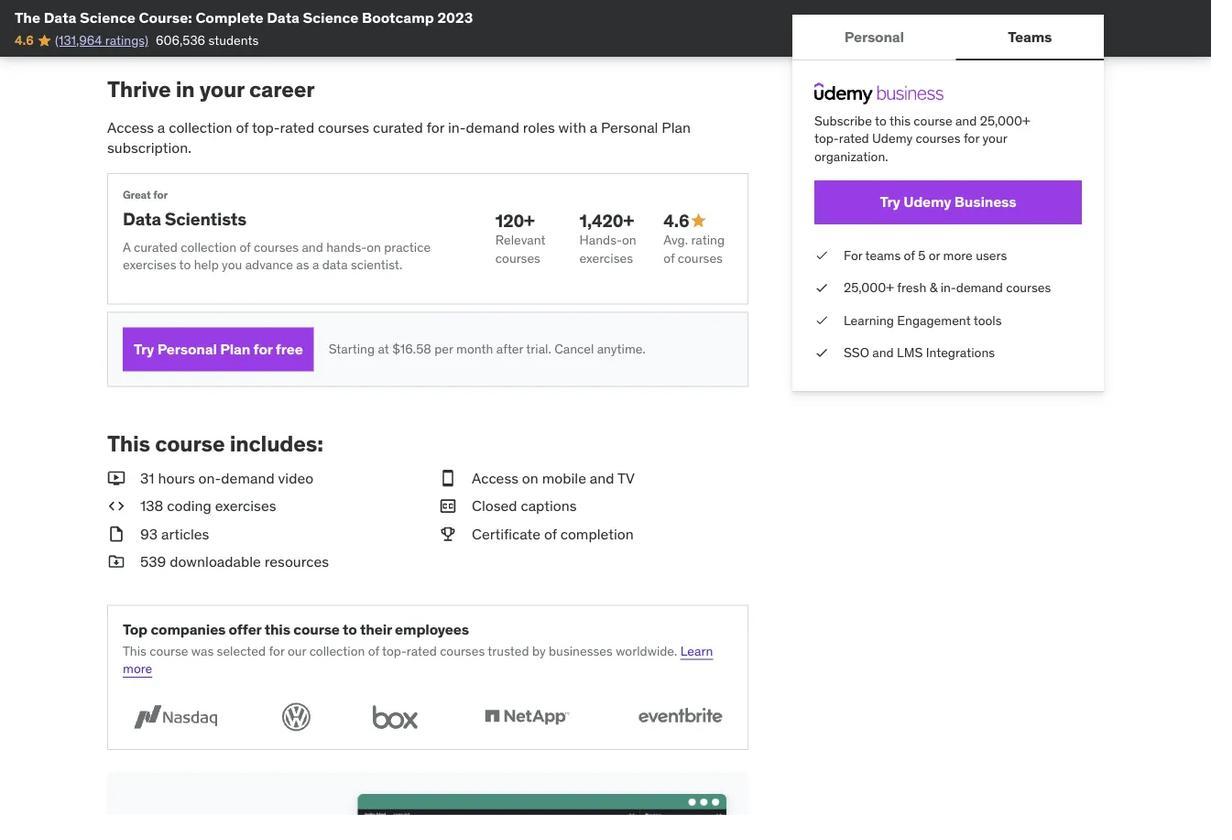 Task type: vqa. For each thing, say whether or not it's contained in the screenshot.
Social within Robin & Jesper Digital Marketing, Social Media Marketing
no



Task type: describe. For each thing, give the bounding box(es) containing it.
top- inside access a collection of top-rated courses curated for in-demand roles with a personal plan subscription.
[[252, 118, 280, 137]]

xsmall image inside "show less" button
[[194, 6, 208, 21]]

thrive
[[107, 76, 171, 103]]

courses inside avg. rating of courses
[[678, 250, 723, 267]]

access a collection of top-rated courses curated for in-demand roles with a personal plan subscription.
[[107, 118, 691, 157]]

as
[[296, 257, 309, 274]]

relevant
[[496, 232, 546, 249]]

for inside try personal plan for free link
[[253, 340, 273, 359]]

access for access on mobile and tv
[[472, 469, 519, 488]]

show less
[[130, 5, 190, 21]]

show
[[130, 5, 164, 21]]

starting
[[329, 341, 375, 358]]

practice
[[384, 239, 431, 256]]

more inside the 'learn more'
[[123, 661, 152, 677]]

anytime.
[[597, 341, 646, 358]]

worldwide.
[[616, 643, 677, 659]]

539 downloadable resources
[[140, 553, 329, 571]]

collection for scientists
[[181, 239, 236, 256]]

ratings)
[[105, 32, 148, 48]]

course inside subscribe to this course and 25,000+ top‑rated udemy courses for your organization.
[[914, 112, 952, 129]]

this course includes:
[[107, 430, 323, 458]]

per
[[434, 341, 453, 358]]

course down companies
[[150, 643, 188, 659]]

captions
[[521, 497, 577, 516]]

hours
[[158, 469, 195, 488]]

539
[[140, 553, 166, 571]]

month
[[456, 341, 493, 358]]

thrive in your career
[[107, 76, 315, 103]]

businesses
[[549, 643, 613, 659]]

subscribe
[[814, 112, 872, 129]]

teams
[[865, 247, 901, 263]]

and right sso
[[873, 345, 894, 361]]

1 horizontal spatial rated
[[407, 643, 437, 659]]

in
[[176, 76, 195, 103]]

tools
[[974, 312, 1002, 328]]

and left the tv
[[590, 469, 614, 488]]

sso
[[844, 345, 869, 361]]

was
[[191, 643, 214, 659]]

companies
[[151, 620, 226, 639]]

and inside great for data scientists a curated collection of courses and hands-on practice exercises to help you advance as a data scientist.
[[302, 239, 323, 256]]

career
[[249, 76, 315, 103]]

for teams of 5 or more users
[[844, 247, 1007, 263]]

you
[[222, 257, 242, 274]]

93 articles
[[140, 525, 209, 544]]

nasdaq image
[[123, 700, 228, 735]]

thrive in your career element
[[107, 76, 749, 387]]

of inside access a collection of top-rated courses curated for in-demand roles with a personal plan subscription.
[[236, 118, 249, 137]]

business
[[955, 193, 1016, 211]]

on-
[[198, 469, 221, 488]]

trusted
[[488, 643, 529, 659]]

great for data scientists a curated collection of courses and hands-on practice exercises to help you advance as a data scientist.
[[123, 188, 431, 274]]

personal inside button
[[844, 27, 904, 46]]

engagement
[[897, 312, 971, 328]]

xsmall image
[[814, 344, 829, 362]]

curated inside great for data scientists a curated collection of courses and hands-on practice exercises to help you advance as a data scientist.
[[134, 239, 178, 256]]

box image
[[365, 700, 426, 735]]

volkswagen image
[[276, 700, 317, 735]]

completion
[[560, 525, 634, 544]]

subscription.
[[107, 139, 192, 157]]

606,536 students
[[156, 32, 259, 48]]

xsmall image for learning
[[814, 311, 829, 329]]

learn more link
[[123, 643, 713, 677]]

(131,964
[[55, 32, 102, 48]]

0 horizontal spatial 4.6
[[15, 32, 33, 48]]

a
[[123, 239, 131, 256]]

0 horizontal spatial data
[[44, 8, 76, 27]]

4.6 inside thrive in your career element
[[664, 210, 689, 232]]

learn more
[[123, 643, 713, 677]]

udemy business image
[[814, 82, 944, 104]]

this for this course was selected for our collection of top-rated courses trusted by businesses worldwide.
[[123, 643, 146, 659]]

access for access a collection of top-rated courses curated for in-demand roles with a personal plan subscription.
[[107, 118, 154, 137]]

help
[[194, 257, 219, 274]]

your inside subscribe to this course and 25,000+ top‑rated udemy courses for your organization.
[[983, 130, 1007, 147]]

advance
[[245, 257, 293, 274]]

closed captions
[[472, 497, 577, 516]]

users
[[976, 247, 1007, 263]]

rating
[[691, 232, 725, 249]]

articles
[[161, 525, 209, 544]]

25,000+ fresh & in-demand courses
[[844, 279, 1051, 296]]

1 science from the left
[[80, 8, 135, 27]]

&
[[930, 279, 937, 296]]

1 vertical spatial plan
[[220, 340, 250, 359]]

1 vertical spatial 25,000+
[[844, 279, 894, 296]]

students
[[208, 32, 259, 48]]

rated inside access a collection of top-rated courses curated for in-demand roles with a personal plan subscription.
[[280, 118, 314, 137]]

31
[[140, 469, 154, 488]]

in- inside access a collection of top-rated courses curated for in-demand roles with a personal plan subscription.
[[448, 118, 466, 137]]

1 horizontal spatial exercises
[[215, 497, 276, 516]]

2 vertical spatial to
[[343, 620, 357, 639]]

606,536
[[156, 32, 205, 48]]

for inside access a collection of top-rated courses curated for in-demand roles with a personal plan subscription.
[[427, 118, 444, 137]]

try udemy business
[[880, 193, 1016, 211]]

2 horizontal spatial data
[[267, 8, 300, 27]]

scientist.
[[351, 257, 402, 274]]

courses inside 120+ relevant courses
[[496, 250, 540, 267]]

exercises inside great for data scientists a curated collection of courses and hands-on practice exercises to help you advance as a data scientist.
[[123, 257, 176, 274]]

data inside great for data scientists a curated collection of courses and hands-on practice exercises to help you advance as a data scientist.
[[123, 209, 161, 231]]

our
[[288, 643, 306, 659]]

1,420+
[[580, 210, 634, 232]]

certificate of completion
[[472, 525, 634, 544]]

xsmall image for 25,000+
[[814, 279, 829, 297]]

downloadable
[[170, 553, 261, 571]]

employees
[[395, 620, 469, 639]]

at
[[378, 341, 389, 358]]

show less button
[[130, 0, 208, 32]]

less
[[166, 5, 190, 21]]

trial.
[[526, 341, 551, 358]]

learning
[[844, 312, 894, 328]]

top
[[123, 620, 148, 639]]

small image inside thrive in your career element
[[689, 212, 708, 230]]

starting at $16.58 per month after trial. cancel anytime.
[[329, 341, 646, 358]]

sso and lms integrations
[[844, 345, 995, 361]]

course up our
[[293, 620, 340, 639]]



Task type: locate. For each thing, give the bounding box(es) containing it.
your up business
[[983, 130, 1007, 147]]

of down their
[[368, 643, 379, 659]]

1 horizontal spatial top-
[[382, 643, 407, 659]]

exercises down hands-
[[580, 250, 633, 267]]

personal button
[[792, 15, 956, 59]]

by
[[532, 643, 546, 659]]

0 horizontal spatial curated
[[134, 239, 178, 256]]

1 horizontal spatial your
[[983, 130, 1007, 147]]

1 horizontal spatial this
[[889, 112, 911, 129]]

the
[[15, 8, 40, 27]]

fresh
[[897, 279, 926, 296]]

0 horizontal spatial this
[[264, 620, 290, 639]]

personal inside access a collection of top-rated courses curated for in-demand roles with a personal plan subscription.
[[601, 118, 658, 137]]

hands-
[[326, 239, 367, 256]]

small image for 539 downloadable resources
[[107, 552, 126, 573]]

0 vertical spatial to
[[875, 112, 887, 129]]

in- right &
[[941, 279, 956, 296]]

to left their
[[343, 620, 357, 639]]

small image left 539
[[107, 552, 126, 573]]

4.6
[[15, 32, 33, 48], [664, 210, 689, 232]]

2 horizontal spatial to
[[875, 112, 887, 129]]

small image left 93
[[107, 524, 126, 545]]

small image for 138 coding exercises
[[107, 497, 126, 517]]

access inside access a collection of top-rated courses curated for in-demand roles with a personal plan subscription.
[[107, 118, 154, 137]]

access up subscription.
[[107, 118, 154, 137]]

courses inside great for data scientists a curated collection of courses and hands-on practice exercises to help you advance as a data scientist.
[[254, 239, 299, 256]]

netapp image
[[474, 700, 579, 735]]

udemy
[[872, 130, 913, 147], [903, 193, 951, 211]]

collection inside access a collection of top-rated courses curated for in-demand roles with a personal plan subscription.
[[169, 118, 232, 137]]

to left help on the left top
[[179, 257, 191, 274]]

to down the udemy business image
[[875, 112, 887, 129]]

of inside avg. rating of courses
[[664, 250, 675, 267]]

includes:
[[230, 430, 323, 458]]

xsmall image
[[194, 6, 208, 21], [814, 246, 829, 264], [814, 279, 829, 297], [814, 311, 829, 329]]

tab list
[[792, 15, 1104, 60]]

to inside subscribe to this course and 25,000+ top‑rated udemy courses for your organization.
[[875, 112, 887, 129]]

teams
[[1008, 27, 1052, 46]]

to inside great for data scientists a curated collection of courses and hands-on practice exercises to help you advance as a data scientist.
[[179, 257, 191, 274]]

1 vertical spatial curated
[[134, 239, 178, 256]]

top companies offer this course to their employees
[[123, 620, 469, 639]]

try personal plan for free
[[134, 340, 303, 359]]

this course was selected for our collection of top-rated courses trusted by businesses worldwide.
[[123, 643, 677, 659]]

roles
[[523, 118, 555, 137]]

udemy up organization.
[[872, 130, 913, 147]]

0 horizontal spatial personal
[[157, 340, 217, 359]]

1 vertical spatial top-
[[382, 643, 407, 659]]

access on mobile and tv
[[472, 469, 635, 488]]

selected
[[217, 643, 266, 659]]

and up try udemy business
[[956, 112, 977, 129]]

1 horizontal spatial demand
[[466, 118, 519, 137]]

personal right with
[[601, 118, 658, 137]]

resources
[[265, 553, 329, 571]]

on up closed captions
[[522, 469, 539, 488]]

1 vertical spatial udemy
[[903, 193, 951, 211]]

of down thrive in your career on the top left
[[236, 118, 249, 137]]

courses inside access a collection of top-rated courses curated for in-demand roles with a personal plan subscription.
[[318, 118, 369, 137]]

collection right our
[[309, 643, 365, 659]]

4.6 up avg.
[[664, 210, 689, 232]]

collection up help on the left top
[[181, 239, 236, 256]]

avg. rating of courses
[[664, 232, 725, 267]]

demand up tools
[[956, 279, 1003, 296]]

rated down career
[[280, 118, 314, 137]]

this up 31
[[107, 430, 150, 458]]

top- down career
[[252, 118, 280, 137]]

1 horizontal spatial a
[[312, 257, 319, 274]]

video
[[278, 469, 313, 488]]

of left the 5 at the top right of page
[[904, 247, 915, 263]]

more
[[943, 247, 973, 263], [123, 661, 152, 677]]

1 horizontal spatial 25,000+
[[980, 112, 1030, 129]]

curated inside access a collection of top-rated courses curated for in-demand roles with a personal plan subscription.
[[373, 118, 423, 137]]

0 vertical spatial 25,000+
[[980, 112, 1030, 129]]

1 horizontal spatial curated
[[373, 118, 423, 137]]

try for try personal plan for free
[[134, 340, 154, 359]]

of down captions
[[544, 525, 557, 544]]

top- down their
[[382, 643, 407, 659]]

collection inside great for data scientists a curated collection of courses and hands-on practice exercises to help you advance as a data scientist.
[[181, 239, 236, 256]]

for inside subscribe to this course and 25,000+ top‑rated udemy courses for your organization.
[[964, 130, 980, 147]]

data scientists link
[[123, 209, 246, 231]]

1 horizontal spatial personal
[[601, 118, 658, 137]]

of down avg.
[[664, 250, 675, 267]]

0 horizontal spatial 25,000+
[[844, 279, 894, 296]]

on
[[622, 232, 636, 249], [367, 239, 381, 256], [522, 469, 539, 488]]

great
[[123, 188, 151, 202]]

4.6 down the
[[15, 32, 33, 48]]

1 vertical spatial more
[[123, 661, 152, 677]]

1 vertical spatial 4.6
[[664, 210, 689, 232]]

try udemy business link
[[814, 180, 1082, 224]]

eventbrite image
[[628, 700, 733, 735]]

on down 1,420+
[[622, 232, 636, 249]]

small image
[[107, 469, 126, 489], [439, 469, 457, 489], [439, 497, 457, 517]]

0 vertical spatial this
[[889, 112, 911, 129]]

avg.
[[664, 232, 688, 249]]

of up you at the left
[[239, 239, 251, 256]]

closed
[[472, 497, 517, 516]]

offer
[[229, 620, 261, 639]]

1,420+ hands-on exercises
[[580, 210, 636, 267]]

2 vertical spatial collection
[[309, 643, 365, 659]]

2 horizontal spatial personal
[[844, 27, 904, 46]]

0 horizontal spatial on
[[367, 239, 381, 256]]

data
[[322, 257, 348, 274]]

plan
[[662, 118, 691, 137], [220, 340, 250, 359]]

more right the or
[[943, 247, 973, 263]]

$16.58
[[392, 341, 431, 358]]

2 vertical spatial demand
[[221, 469, 275, 488]]

1 vertical spatial this
[[123, 643, 146, 659]]

1 vertical spatial in-
[[941, 279, 956, 296]]

plan inside access a collection of top-rated courses curated for in-demand roles with a personal plan subscription.
[[662, 118, 691, 137]]

this
[[107, 430, 150, 458], [123, 643, 146, 659]]

120+
[[496, 210, 535, 232]]

0 vertical spatial personal
[[844, 27, 904, 46]]

a inside great for data scientists a curated collection of courses and hands-on practice exercises to help you advance as a data scientist.
[[312, 257, 319, 274]]

0 vertical spatial in-
[[448, 118, 466, 137]]

exercises inside 1,420+ hands-on exercises
[[580, 250, 633, 267]]

a right as
[[312, 257, 319, 274]]

1 horizontal spatial plan
[[662, 118, 691, 137]]

1 horizontal spatial more
[[943, 247, 973, 263]]

25,000+ inside subscribe to this course and 25,000+ top‑rated udemy courses for your organization.
[[980, 112, 1030, 129]]

science up (131,964 ratings)
[[80, 8, 135, 27]]

your inside thrive in your career element
[[199, 76, 244, 103]]

0 vertical spatial more
[[943, 247, 973, 263]]

courses inside subscribe to this course and 25,000+ top‑rated udemy courses for your organization.
[[916, 130, 961, 147]]

for
[[844, 247, 863, 263]]

personal up the udemy business image
[[844, 27, 904, 46]]

your
[[199, 76, 244, 103], [983, 130, 1007, 147]]

tab list containing personal
[[792, 15, 1104, 60]]

tv
[[617, 469, 635, 488]]

udemy inside subscribe to this course and 25,000+ top‑rated udemy courses for your organization.
[[872, 130, 913, 147]]

rated down employees
[[407, 643, 437, 659]]

bootcamp
[[362, 8, 434, 27]]

2023
[[437, 8, 473, 27]]

this for this course includes:
[[107, 430, 150, 458]]

this
[[889, 112, 911, 129], [264, 620, 290, 639]]

and up as
[[302, 239, 323, 256]]

small image up rating
[[689, 212, 708, 230]]

mobile
[[542, 469, 586, 488]]

this down the udemy business image
[[889, 112, 911, 129]]

0 horizontal spatial access
[[107, 118, 154, 137]]

1 horizontal spatial 4.6
[[664, 210, 689, 232]]

25,000+ up learning
[[844, 279, 894, 296]]

1 horizontal spatial on
[[522, 469, 539, 488]]

1 vertical spatial to
[[179, 257, 191, 274]]

0 horizontal spatial plan
[[220, 340, 250, 359]]

25,000+ up business
[[980, 112, 1030, 129]]

course up hours
[[155, 430, 225, 458]]

0 horizontal spatial rated
[[280, 118, 314, 137]]

0 vertical spatial try
[[880, 193, 900, 211]]

2 horizontal spatial demand
[[956, 279, 1003, 296]]

collection down thrive in your career on the top left
[[169, 118, 232, 137]]

0 horizontal spatial in-
[[448, 118, 466, 137]]

138 coding exercises
[[140, 497, 276, 516]]

small image for certificate of completion
[[439, 524, 457, 545]]

138
[[140, 497, 163, 516]]

0 vertical spatial your
[[199, 76, 244, 103]]

0 vertical spatial this
[[107, 430, 150, 458]]

data up (131,964
[[44, 8, 76, 27]]

for inside great for data scientists a curated collection of courses and hands-on practice exercises to help you advance as a data scientist.
[[153, 188, 168, 202]]

1 vertical spatial access
[[472, 469, 519, 488]]

demand left roles
[[466, 118, 519, 137]]

0 vertical spatial collection
[[169, 118, 232, 137]]

5
[[918, 247, 926, 263]]

course:
[[139, 8, 192, 27]]

1 vertical spatial this
[[264, 620, 290, 639]]

try for try udemy business
[[880, 193, 900, 211]]

2 horizontal spatial on
[[622, 232, 636, 249]]

their
[[360, 620, 392, 639]]

data down great
[[123, 209, 161, 231]]

your right in
[[199, 76, 244, 103]]

1 horizontal spatial science
[[303, 8, 359, 27]]

or
[[929, 247, 940, 263]]

a up subscription.
[[157, 118, 165, 137]]

0 horizontal spatial to
[[179, 257, 191, 274]]

0 vertical spatial plan
[[662, 118, 691, 137]]

lms
[[897, 345, 923, 361]]

integrations
[[926, 345, 995, 361]]

on inside great for data scientists a curated collection of courses and hands-on practice exercises to help you advance as a data scientist.
[[367, 239, 381, 256]]

on up scientist. at the left of page
[[367, 239, 381, 256]]

1 vertical spatial try
[[134, 340, 154, 359]]

try inside try personal plan for free link
[[134, 340, 154, 359]]

small image for 138 coding exercises
[[107, 469, 126, 489]]

subscribe to this course and 25,000+ top‑rated udemy courses for your organization.
[[814, 112, 1030, 165]]

2 vertical spatial personal
[[157, 340, 217, 359]]

this down top
[[123, 643, 146, 659]]

course
[[914, 112, 952, 129], [155, 430, 225, 458], [293, 620, 340, 639], [150, 643, 188, 659]]

demand inside access a collection of top-rated courses curated for in-demand roles with a personal plan subscription.
[[466, 118, 519, 137]]

0 horizontal spatial exercises
[[123, 257, 176, 274]]

top-
[[252, 118, 280, 137], [382, 643, 407, 659]]

cancel
[[554, 341, 594, 358]]

try
[[880, 193, 900, 211], [134, 340, 154, 359]]

1 vertical spatial collection
[[181, 239, 236, 256]]

2 horizontal spatial a
[[590, 118, 598, 137]]

0 horizontal spatial more
[[123, 661, 152, 677]]

in-
[[448, 118, 466, 137], [941, 279, 956, 296]]

small image for 93 articles
[[107, 524, 126, 545]]

1 horizontal spatial data
[[123, 209, 161, 231]]

1 horizontal spatial in-
[[941, 279, 956, 296]]

and inside subscribe to this course and 25,000+ top‑rated udemy courses for your organization.
[[956, 112, 977, 129]]

this up our
[[264, 620, 290, 639]]

1 vertical spatial demand
[[956, 279, 1003, 296]]

certificate
[[472, 525, 541, 544]]

exercises down a
[[123, 257, 176, 274]]

1 horizontal spatial access
[[472, 469, 519, 488]]

of inside great for data scientists a curated collection of courses and hands-on practice exercises to help you advance as a data scientist.
[[239, 239, 251, 256]]

93
[[140, 525, 158, 544]]

on inside 1,420+ hands-on exercises
[[622, 232, 636, 249]]

small image left 138
[[107, 497, 126, 517]]

1 vertical spatial your
[[983, 130, 1007, 147]]

0 vertical spatial rated
[[280, 118, 314, 137]]

25,000+
[[980, 112, 1030, 129], [844, 279, 894, 296]]

2 horizontal spatial exercises
[[580, 250, 633, 267]]

personal down help on the left top
[[157, 340, 217, 359]]

0 vertical spatial udemy
[[872, 130, 913, 147]]

more down top
[[123, 661, 152, 677]]

2 science from the left
[[303, 8, 359, 27]]

0 vertical spatial top-
[[252, 118, 280, 137]]

a right with
[[590, 118, 598, 137]]

course down the udemy business image
[[914, 112, 952, 129]]

collection
[[169, 118, 232, 137], [181, 239, 236, 256], [309, 643, 365, 659]]

0 vertical spatial 4.6
[[15, 32, 33, 48]]

0 horizontal spatial try
[[134, 340, 154, 359]]

0 vertical spatial access
[[107, 118, 154, 137]]

complete
[[195, 8, 263, 27]]

this inside subscribe to this course and 25,000+ top‑rated udemy courses for your organization.
[[889, 112, 911, 129]]

organization.
[[814, 148, 888, 165]]

demand down includes:
[[221, 469, 275, 488]]

small image for closed captions
[[439, 469, 457, 489]]

0 vertical spatial demand
[[466, 118, 519, 137]]

31 hours on-demand video
[[140, 469, 313, 488]]

collection for selected
[[309, 643, 365, 659]]

1 horizontal spatial try
[[880, 193, 900, 211]]

0 horizontal spatial demand
[[221, 469, 275, 488]]

xsmall image for for
[[814, 246, 829, 264]]

in- left roles
[[448, 118, 466, 137]]

1 vertical spatial personal
[[601, 118, 658, 137]]

udemy up for teams of 5 or more users
[[903, 193, 951, 211]]

1 vertical spatial rated
[[407, 643, 437, 659]]

exercises down the 31 hours on-demand video
[[215, 497, 276, 516]]

data right complete
[[267, 8, 300, 27]]

0 horizontal spatial a
[[157, 118, 165, 137]]

demand
[[466, 118, 519, 137], [956, 279, 1003, 296], [221, 469, 275, 488]]

0 horizontal spatial top-
[[252, 118, 280, 137]]

try inside try udemy business link
[[880, 193, 900, 211]]

science left bootcamp
[[303, 8, 359, 27]]

access up closed
[[472, 469, 519, 488]]

top‑rated
[[814, 130, 869, 147]]

0 vertical spatial curated
[[373, 118, 423, 137]]

0 horizontal spatial science
[[80, 8, 135, 27]]

small image left 'certificate'
[[439, 524, 457, 545]]

0 horizontal spatial your
[[199, 76, 244, 103]]

1 horizontal spatial to
[[343, 620, 357, 639]]

small image
[[689, 212, 708, 230], [107, 497, 126, 517], [107, 524, 126, 545], [439, 524, 457, 545], [107, 552, 126, 573]]

data
[[44, 8, 76, 27], [267, 8, 300, 27], [123, 209, 161, 231]]



